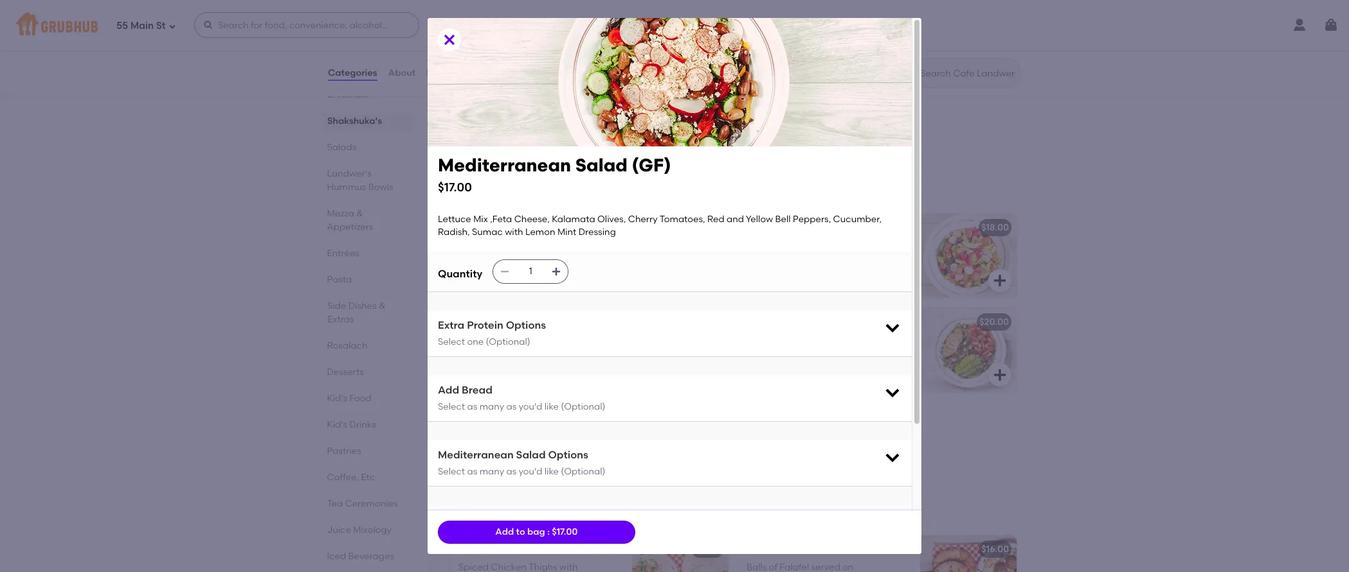 Task type: describe. For each thing, give the bounding box(es) containing it.
1 vertical spatial mix
[[494, 241, 509, 252]]

pasta
[[327, 275, 352, 285]]

red for mediterranean salad (gf)
[[568, 254, 586, 265]]

1 vertical spatial radish,
[[458, 280, 490, 291]]

spinach,
[[554, 58, 592, 69]]

chia
[[869, 361, 890, 372]]

mediterranean for mediterranean salad (gf)
[[438, 154, 571, 176]]

mezza
[[327, 208, 355, 219]]

mix, inside "marinated grilled chicken breast, quinoa bulgur mix, carrots, fresh avocado, cherry tomatoes, chia seeds"
[[811, 348, 828, 359]]

tea
[[327, 499, 343, 510]]

kid's drinks
[[327, 420, 376, 431]]

side inside side dishes & extras
[[327, 301, 346, 312]]

2 bowl from the left
[[820, 545, 841, 556]]

of
[[486, 71, 495, 82]]

add for add to bag
[[495, 527, 514, 538]]

tea ceremonies tab
[[327, 498, 408, 511]]

lettuce mix, halloumi cheese, kalamata olives, cherry tomatoes, red & yellow bell peppers, cucumbers, radish & lemon mint dressing.
[[747, 241, 900, 304]]

shakshuka up housemade vegan meatballs served with tahini
[[531, 108, 579, 119]]

$23.00
[[691, 107, 720, 118]]

salad for halloumi salad
[[788, 223, 814, 233]]

search icon image
[[900, 66, 915, 81]]

grilled
[[794, 335, 823, 346]]

rosalach tab
[[327, 340, 408, 353]]

dressing.
[[747, 293, 786, 304]]

(gf) for mediterranean salad (gf)
[[554, 223, 574, 233]]

0 vertical spatial radish,
[[438, 227, 470, 238]]

greens,
[[486, 430, 520, 441]]

0 horizontal spatial housemade
[[458, 126, 512, 137]]

strawberries,
[[512, 443, 569, 454]]

lettuce for halloumi
[[747, 241, 780, 252]]

(gf) for mediterranean salad (gf) $17.00
[[632, 154, 671, 176]]

main navigation navigation
[[0, 0, 1349, 50]]

and
[[576, 71, 594, 82]]

0 vertical spatial vegan
[[458, 108, 487, 119]]

extras
[[327, 314, 354, 325]]

1 vertical spatial mediterranean
[[458, 223, 524, 233]]

etc
[[361, 473, 375, 484]]

(v)
[[844, 545, 857, 556]]

1 horizontal spatial vegan
[[514, 126, 542, 137]]

tomatoes, inside mixed greens, cherry tomatoes, avocado, blueberries, strawberries, goat cheese, caramelized walnuts, and housemade balsamic dressing
[[554, 430, 599, 441]]

bulgur
[[781, 348, 809, 359]]

avocado, inside mixed greens, cherry tomatoes, avocado, blueberries, strawberries, goat cheese, caramelized walnuts, and housemade balsamic dressing
[[602, 430, 643, 441]]

juice
[[327, 525, 351, 536]]

select for mediterranean
[[438, 467, 465, 478]]

salad for mediterranean salad options select as many as you'd like (optional)
[[516, 450, 546, 462]]

side
[[467, 71, 484, 82]]

served
[[589, 126, 618, 137]]

select for extra
[[438, 337, 465, 348]]

spiced
[[561, 32, 591, 43]]

shakshuka for halloumi shakshuka
[[500, 14, 548, 24]]

eggs
[[478, 32, 499, 43]]

& right the radish
[[834, 280, 841, 291]]

0 vertical spatial red
[[707, 214, 724, 225]]

with left tahini
[[620, 126, 639, 137]]

0 vertical spatial lettuce mix ,feta cheese, kalamata olives, cherry tomatoes, red and yellow bell peppers, cucumber, radish, sumac with lemon mint dressing
[[438, 214, 884, 238]]

cheese, inside lettuce mix, halloumi cheese, kalamata olives, cherry tomatoes, red & yellow bell peppers, cucumbers, radish & lemon mint dressing.
[[842, 241, 878, 252]]

with up input item quantity number field
[[505, 227, 523, 238]]

1 vertical spatial cucumber,
[[546, 267, 594, 278]]

1 horizontal spatial landwer's
[[448, 506, 518, 522]]

1 horizontal spatial mint
[[578, 280, 597, 291]]

walnuts,
[[517, 456, 554, 467]]

hummus up :
[[521, 506, 580, 522]]

ceremonies
[[345, 499, 398, 510]]

avocado, inside "marinated grilled chicken breast, quinoa bulgur mix, carrots, fresh avocado, cherry tomatoes, chia seeds"
[[747, 361, 788, 372]]

halloumi inside lettuce mix, halloumi cheese, kalamata olives, cherry tomatoes, red & yellow bell peppers, cucumbers, radish & lemon mint dressing.
[[801, 241, 840, 252]]

cheese, inside mixed greens, cherry tomatoes, avocado, blueberries, strawberries, goat cheese, caramelized walnuts, and housemade balsamic dressing
[[596, 443, 631, 454]]

mezza & appetizers tab
[[327, 207, 408, 234]]

add bread select as many as you'd like (optional)
[[438, 385, 605, 413]]

mediterranean for mediterranean salad options
[[438, 450, 514, 462]]

dishes
[[348, 301, 377, 312]]

1 horizontal spatial olives,
[[597, 214, 626, 225]]

two eggs poached in a spiced tomato pepper sauce, crispy halloumi cheese and spinach, with a side of tahini, side salad and challah bread.
[[458, 32, 613, 95]]

seeds
[[747, 374, 773, 385]]

halloumi salad
[[747, 223, 814, 233]]

mediterranean salad options select as many as you'd like (optional)
[[438, 450, 605, 478]]

lemon right input item quantity number field
[[546, 280, 576, 291]]

desserts tab
[[327, 366, 408, 379]]

and inside mixed greens, cherry tomatoes, avocado, blueberries, strawberries, goat cheese, caramelized walnuts, and housemade balsamic dressing
[[557, 456, 574, 467]]

lebanese salad
[[458, 317, 529, 328]]

red for halloumi salad
[[747, 267, 764, 278]]

protein
[[467, 320, 503, 332]]

& inside mezza & appetizers
[[357, 208, 364, 219]]

side dishes & extras
[[327, 301, 386, 325]]

1 horizontal spatial bell
[[775, 214, 791, 225]]

0 vertical spatial cucumber,
[[833, 214, 882, 225]]

entrées
[[327, 248, 360, 259]]

mint inside lettuce mix, halloumi cheese, kalamata olives, cherry tomatoes, red & yellow bell peppers, cucumbers, radish & lemon mint dressing.
[[875, 280, 894, 291]]

1 horizontal spatial salads
[[448, 184, 495, 200]]

cherry inside mixed greens, cherry tomatoes, avocado, blueberries, strawberries, goat cheese, caramelized walnuts, and housemade balsamic dressing
[[522, 430, 552, 441]]

peppers, up lettuce mix, halloumi cheese, kalamata olives, cherry tomatoes, red & yellow bell peppers, cucumbers, radish & lemon mint dressing.
[[793, 214, 831, 225]]

goast
[[458, 412, 485, 422]]

Input item quantity number field
[[516, 261, 545, 284]]

chicken fattoush salad image
[[920, 309, 1017, 392]]

meatball
[[489, 108, 528, 119]]

cucumbers,
[[747, 280, 800, 291]]

with up lebanese salad
[[525, 280, 544, 291]]

hummus right falafel
[[779, 545, 818, 556]]

balsamic
[[632, 456, 672, 467]]

you'd inside mediterranean salad options select as many as you'd like (optional)
[[519, 467, 542, 478]]

olives, for mediterranean salad (gf)
[[458, 254, 487, 265]]

mixology
[[353, 525, 392, 536]]

lemon inside lettuce mix, halloumi cheese, kalamata olives, cherry tomatoes, red & yellow bell peppers, cucumbers, radish & lemon mint dressing.
[[843, 280, 873, 291]]

carrots,
[[830, 348, 865, 359]]

bowls inside landwer's hummus bowls tab
[[369, 182, 394, 193]]

0 horizontal spatial mix
[[473, 214, 488, 225]]

mediterranean salad (gf)
[[458, 223, 574, 233]]

1 vertical spatial sumac
[[493, 280, 523, 291]]

bread.
[[495, 84, 523, 95]]

goast cheese and berries
[[458, 412, 573, 422]]

0 vertical spatial sumac
[[472, 227, 503, 238]]

add to bag : $17.00
[[495, 527, 578, 538]]

pastries
[[327, 446, 362, 457]]

radish
[[802, 280, 832, 291]]

berries
[[542, 412, 573, 422]]

to
[[516, 527, 525, 538]]

bell for halloumi salad
[[804, 267, 819, 278]]

housemade vegan meatballs served with tahini
[[458, 126, 666, 137]]

many inside mediterranean salad options select as many as you'd like (optional)
[[479, 467, 504, 478]]

quinoa
[[747, 348, 779, 359]]

shakshuka's
[[327, 116, 382, 127]]

entrées tab
[[327, 247, 408, 260]]

$16.00
[[981, 545, 1009, 556]]

lemon up input item quantity number field
[[525, 227, 555, 238]]

one
[[467, 337, 484, 348]]

chicken shawarma hummus bowl
[[458, 545, 610, 556]]

$22.00
[[692, 14, 721, 24]]

extra protein options select one (optional)
[[438, 320, 546, 348]]

mixed
[[458, 430, 484, 441]]

salad for mediterranean salad (gf)
[[526, 223, 552, 233]]

salad for mediterranean salad (gf) $17.00
[[575, 154, 627, 176]]

quantity
[[438, 268, 482, 280]]

drinks
[[350, 420, 376, 431]]

tea ceremonies
[[327, 499, 398, 510]]

0 vertical spatial kalamata
[[552, 214, 595, 225]]

:
[[547, 527, 550, 538]]

halloumi inside two eggs poached in a spiced tomato pepper sauce, crispy halloumi cheese and spinach, with a side of tahini, side salad and challah bread.
[[458, 58, 497, 69]]

you'd inside add bread select as many as you'd like (optional)
[[519, 402, 542, 413]]

(optional) inside add bread select as many as you'd like (optional)
[[561, 402, 605, 413]]

many inside add bread select as many as you'd like (optional)
[[479, 402, 504, 413]]

55
[[116, 20, 128, 31]]

challah
[[458, 84, 493, 95]]

caramelized
[[458, 456, 515, 467]]

1 horizontal spatial yellow
[[746, 214, 773, 225]]

1 vertical spatial cheese
[[487, 412, 521, 422]]

two
[[458, 32, 476, 43]]

juice mixology
[[327, 525, 392, 536]]

hummus inside the landwer's hummus bowls
[[327, 182, 367, 193]]

dressing inside mixed greens, cherry tomatoes, avocado, blueberries, strawberries, goat cheese, caramelized walnuts, and housemade balsamic dressing
[[458, 469, 496, 480]]

0 vertical spatial a
[[553, 32, 559, 43]]

iced beverages
[[327, 552, 394, 563]]

0 vertical spatial dressing
[[579, 227, 616, 238]]

in
[[543, 32, 551, 43]]

poached
[[501, 32, 541, 43]]



Task type: locate. For each thing, give the bounding box(es) containing it.
1 many from the top
[[479, 402, 504, 413]]

add inside add bread select as many as you'd like (optional)
[[438, 385, 459, 397]]

appetizers
[[327, 222, 374, 233]]

olives, inside lettuce mix, halloumi cheese, kalamata olives, cherry tomatoes, red & yellow bell peppers, cucumbers, radish & lemon mint dressing.
[[792, 254, 821, 265]]

about button
[[388, 50, 416, 96]]

kid's for kid's drinks
[[327, 420, 348, 431]]

mediterranean down the meatball
[[438, 154, 571, 176]]

kid's food
[[327, 394, 372, 404]]

peppers, for mediterranean salad (gf)
[[505, 267, 543, 278]]

1 horizontal spatial red
[[707, 214, 724, 225]]

1 vertical spatial lettuce mix ,feta cheese, kalamata olives, cherry tomatoes, red and yellow bell peppers, cucumber, radish, sumac with lemon mint dressing
[[458, 241, 616, 304]]

0 vertical spatial mediterranean
[[438, 154, 571, 176]]

kid's food tab
[[327, 392, 408, 406]]

bag
[[527, 527, 545, 538]]

like inside mediterranean salad options select as many as you'd like (optional)
[[544, 467, 559, 478]]

& right dishes
[[379, 301, 386, 312]]

categories
[[328, 67, 377, 78]]

chicken left shawarma
[[458, 545, 495, 556]]

select down the extra
[[438, 337, 465, 348]]

tahini
[[641, 126, 666, 137]]

kid's left food on the bottom left
[[327, 394, 348, 404]]

extra
[[438, 320, 464, 332]]

mixed greens, cherry tomatoes, avocado, blueberries, strawberries, goat cheese, caramelized walnuts, and housemade balsamic dressing
[[458, 430, 672, 480]]

chicken shawarma hummus bowl image
[[632, 536, 729, 573]]

0 vertical spatial bowls
[[369, 182, 394, 193]]

mint down mediterranean salad (gf) $17.00
[[557, 227, 576, 238]]

1 horizontal spatial cucumber,
[[833, 214, 882, 225]]

hummus
[[327, 182, 367, 193], [521, 506, 580, 522], [547, 545, 586, 556], [779, 545, 818, 556]]

1 vertical spatial avocado,
[[602, 430, 643, 441]]

tomatoes,
[[660, 214, 705, 225], [521, 254, 566, 265], [854, 254, 900, 265], [822, 361, 867, 372], [554, 430, 599, 441]]

halloumi up eggs
[[458, 14, 498, 24]]

0 horizontal spatial mint
[[557, 227, 576, 238]]

like inside add bread select as many as you'd like (optional)
[[544, 402, 559, 413]]

blueberries,
[[458, 443, 509, 454]]

peppers,
[[793, 214, 831, 225], [505, 267, 543, 278], [821, 267, 860, 278]]

mix, down grilled
[[811, 348, 828, 359]]

1 horizontal spatial (gf)
[[632, 154, 671, 176]]

options down berries
[[548, 450, 588, 462]]

lemon right the radish
[[843, 280, 873, 291]]

(optional) down lebanese salad
[[486, 337, 530, 348]]

mix down mediterranean salad (gf)
[[494, 241, 509, 252]]

you'd down strawberries,
[[519, 467, 542, 478]]

radish, up the 'quantity'
[[438, 227, 470, 238]]

options for extra protein options
[[506, 320, 546, 332]]

select
[[438, 337, 465, 348], [438, 402, 465, 413], [438, 467, 465, 478]]

mezza & appetizers
[[327, 208, 374, 233]]

rosalach
[[327, 341, 368, 352]]

(gf)
[[632, 154, 671, 176], [554, 223, 574, 233]]

mix, down the halloumi salad
[[782, 241, 799, 252]]

options inside mediterranean salad options select as many as you'd like (optional)
[[548, 450, 588, 462]]

(optional) inside the extra protein options select one (optional)
[[486, 337, 530, 348]]

mix, inside lettuce mix, halloumi cheese, kalamata olives, cherry tomatoes, red & yellow bell peppers, cucumbers, radish & lemon mint dressing.
[[782, 241, 799, 252]]

0 vertical spatial (optional)
[[486, 337, 530, 348]]

side dishes & extras tab
[[327, 300, 408, 327]]

many down the bread
[[479, 402, 504, 413]]

$17.00 inside mediterranean salad (gf) $17.00
[[438, 180, 472, 195]]

add left to
[[495, 527, 514, 538]]

coffee, etc tab
[[327, 471, 408, 485]]

kalamata for halloumi salad
[[747, 254, 790, 265]]

2 vertical spatial $17.00
[[552, 527, 578, 538]]

options right protein
[[506, 320, 546, 332]]

0 vertical spatial cheese
[[499, 58, 533, 69]]

salad down the served
[[575, 154, 627, 176]]

salad inside mediterranean salad (gf) $17.00
[[575, 154, 627, 176]]

0 horizontal spatial bowls
[[369, 182, 394, 193]]

coffee, etc
[[327, 473, 375, 484]]

svg image
[[442, 32, 457, 48], [704, 64, 720, 80], [992, 64, 1008, 80], [704, 133, 720, 149], [500, 267, 510, 277], [551, 267, 561, 277], [992, 273, 1008, 289], [883, 319, 901, 337], [704, 368, 720, 383], [992, 368, 1008, 383], [883, 449, 901, 467]]

shakshuka up poached
[[500, 14, 548, 24]]

avocado, up balsamic
[[602, 430, 643, 441]]

0 horizontal spatial cucumber,
[[546, 267, 594, 278]]

sinia shakshuka image
[[920, 5, 1017, 89]]

lemon
[[525, 227, 555, 238], [546, 280, 576, 291], [843, 280, 873, 291]]

tomatoes, inside lettuce mix, halloumi cheese, kalamata olives, cherry tomatoes, red & yellow bell peppers, cucumbers, radish & lemon mint dressing.
[[854, 254, 900, 265]]

lettuce inside lettuce mix, halloumi cheese, kalamata olives, cherry tomatoes, red & yellow bell peppers, cucumbers, radish & lemon mint dressing.
[[747, 241, 780, 252]]

cheese up greens,
[[487, 412, 521, 422]]

cheese up tahini,
[[499, 58, 533, 69]]

juice mixology tab
[[327, 524, 408, 538]]

& inside side dishes & extras
[[379, 301, 386, 312]]

chicken inside "marinated grilled chicken breast, quinoa bulgur mix, carrots, fresh avocado, cherry tomatoes, chia seeds"
[[825, 335, 861, 346]]

olives,
[[597, 214, 626, 225], [458, 254, 487, 265], [792, 254, 821, 265]]

cherry
[[628, 214, 658, 225], [489, 254, 519, 265], [823, 254, 852, 265], [790, 361, 820, 372], [522, 430, 552, 441]]

kalamata
[[552, 214, 595, 225], [572, 241, 616, 252], [747, 254, 790, 265]]

salad up lettuce mix, halloumi cheese, kalamata olives, cherry tomatoes, red & yellow bell peppers, cucumbers, radish & lemon mint dressing.
[[788, 223, 814, 233]]

shakshuka inside button
[[770, 14, 818, 24]]

sauce,
[[528, 45, 558, 56]]

1 vertical spatial select
[[438, 402, 465, 413]]

side
[[527, 71, 546, 82], [327, 301, 346, 312]]

1 vertical spatial options
[[548, 450, 588, 462]]

options
[[506, 320, 546, 332], [548, 450, 588, 462]]

mix up the 'quantity'
[[473, 214, 488, 225]]

hummus down :
[[547, 545, 586, 556]]

0 horizontal spatial salads
[[327, 142, 357, 153]]

0 horizontal spatial add
[[438, 385, 459, 397]]

kid's drinks tab
[[327, 419, 408, 432]]

0 horizontal spatial mix,
[[782, 241, 799, 252]]

mediterranean salad (gf) $17.00
[[438, 154, 671, 195]]

sinia shakshuka button
[[739, 5, 1017, 89]]

0 horizontal spatial yellow
[[458, 267, 486, 278]]

like up strawberries,
[[544, 402, 559, 413]]

1 vertical spatial kalamata
[[572, 241, 616, 252]]

cherry inside "marinated grilled chicken breast, quinoa bulgur mix, carrots, fresh avocado, cherry tomatoes, chia seeds"
[[790, 361, 820, 372]]

0 horizontal spatial side
[[327, 301, 346, 312]]

Search Cafe Landwer search field
[[919, 68, 1017, 80]]

side inside two eggs poached in a spiced tomato pepper sauce, crispy halloumi cheese and spinach, with a side of tahini, side salad and challah bread.
[[527, 71, 546, 82]]

1 vertical spatial add
[[495, 527, 514, 538]]

breakfast tab
[[327, 88, 408, 102]]

about
[[388, 67, 415, 78]]

2 horizontal spatial red
[[747, 267, 764, 278]]

1 vertical spatial landwer's
[[448, 506, 518, 522]]

olives, for halloumi salad
[[792, 254, 821, 265]]

dressing
[[579, 227, 616, 238], [458, 293, 496, 304], [458, 469, 496, 480]]

1 vertical spatial dressing
[[458, 293, 496, 304]]

$20.00
[[980, 317, 1009, 328]]

2 horizontal spatial mint
[[875, 280, 894, 291]]

2 horizontal spatial olives,
[[792, 254, 821, 265]]

peppers, inside lettuce mix, halloumi cheese, kalamata olives, cherry tomatoes, red & yellow bell peppers, cucumbers, radish & lemon mint dressing.
[[821, 267, 860, 278]]

as down blueberries,
[[467, 467, 477, 478]]

1 vertical spatial bowls
[[584, 506, 624, 522]]

halloumi shakshuka image
[[632, 5, 729, 89]]

landwer's down salads tab in the left top of the page
[[327, 168, 372, 179]]

vegan meatball shakshuka
[[458, 108, 579, 119]]

halloumi
[[458, 14, 498, 24], [458, 58, 497, 69], [747, 223, 786, 233], [801, 241, 840, 252]]

mint right input item quantity number field
[[578, 280, 597, 291]]

kid's for kid's food
[[327, 394, 348, 404]]

coffee,
[[327, 473, 359, 484]]

cucumber, right input item quantity number field
[[546, 267, 594, 278]]

2 select from the top
[[438, 402, 465, 413]]

beverages
[[349, 552, 394, 563]]

landwer's hummus bowls inside landwer's hummus bowls tab
[[327, 168, 394, 193]]

0 vertical spatial (gf)
[[632, 154, 671, 176]]

mediterranean
[[438, 154, 571, 176], [458, 223, 524, 233], [438, 450, 514, 462]]

2 like from the top
[[544, 467, 559, 478]]

halloumi shakshuka
[[458, 14, 548, 24]]

tomato
[[458, 45, 492, 56]]

salads down shakshuka's
[[327, 142, 357, 153]]

cucumber, up lettuce mix, halloumi cheese, kalamata olives, cherry tomatoes, red & yellow bell peppers, cucumbers, radish & lemon mint dressing.
[[833, 214, 882, 225]]

add for add bread
[[438, 385, 459, 397]]

vegan down challah
[[458, 108, 487, 119]]

0 horizontal spatial chicken
[[458, 545, 495, 556]]

1 vertical spatial (gf)
[[554, 223, 574, 233]]

salad down greens,
[[516, 450, 546, 462]]

red inside lettuce mix, halloumi cheese, kalamata olives, cherry tomatoes, red & yellow bell peppers, cucumbers, radish & lemon mint dressing.
[[747, 267, 764, 278]]

(optional) down goat
[[561, 467, 605, 478]]

select down the bread
[[438, 402, 465, 413]]

1 vertical spatial a
[[458, 71, 464, 82]]

yellow for mediterranean salad (gf)
[[458, 267, 486, 278]]

iced beverages tab
[[327, 550, 408, 564]]

as left walnuts,
[[506, 467, 517, 478]]

mediterranean up the 'quantity'
[[458, 223, 524, 233]]

0 vertical spatial options
[[506, 320, 546, 332]]

options inside the extra protein options select one (optional)
[[506, 320, 546, 332]]

shakshuka's tab
[[327, 114, 408, 128]]

many down blueberries,
[[479, 467, 504, 478]]

cherry inside lettuce mix, halloumi cheese, kalamata olives, cherry tomatoes, red & yellow bell peppers, cucumbers, radish & lemon mint dressing.
[[823, 254, 852, 265]]

bell for mediterranean salad (gf)
[[488, 267, 503, 278]]

bell inside lettuce mix, halloumi cheese, kalamata olives, cherry tomatoes, red & yellow bell peppers, cucumbers, radish & lemon mint dressing.
[[804, 267, 819, 278]]

kid's inside kid's drinks tab
[[327, 420, 348, 431]]

bowls
[[369, 182, 394, 193], [584, 506, 624, 522]]

pepper
[[494, 45, 526, 56]]

0 vertical spatial mix
[[473, 214, 488, 225]]

1 vertical spatial like
[[544, 467, 559, 478]]

1 vertical spatial salads
[[448, 184, 495, 200]]

mediterranean salad (gf) image
[[632, 214, 729, 298]]

mediterranean down mixed
[[438, 450, 514, 462]]

1 vertical spatial vegan
[[514, 126, 542, 137]]

1 horizontal spatial side
[[527, 71, 546, 82]]

0 vertical spatial side
[[527, 71, 546, 82]]

salad inside mediterranean salad options select as many as you'd like (optional)
[[516, 450, 546, 462]]

falafel hummus bowl (v)
[[747, 545, 857, 556]]

peppers, for halloumi salad
[[821, 267, 860, 278]]

0 horizontal spatial vegan
[[458, 108, 487, 119]]

1 horizontal spatial avocado,
[[747, 361, 788, 372]]

main
[[130, 20, 154, 31]]

1 select from the top
[[438, 337, 465, 348]]

as up greens,
[[506, 402, 517, 413]]

1 vertical spatial chicken
[[458, 545, 495, 556]]

vegan down the vegan meatball shakshuka
[[514, 126, 542, 137]]

yellow for halloumi salad
[[775, 267, 802, 278]]

sumac up the 'quantity'
[[472, 227, 503, 238]]

marinated grilled chicken breast, quinoa bulgur mix, carrots, fresh avocado, cherry tomatoes, chia seeds
[[747, 335, 893, 385]]

salad inside two eggs poached in a spiced tomato pepper sauce, crispy halloumi cheese and spinach, with a side of tahini, side salad and challah bread.
[[548, 71, 574, 82]]

select inside add bread select as many as you'd like (optional)
[[438, 402, 465, 413]]

kid's inside kid's food tab
[[327, 394, 348, 404]]

sumac up lebanese salad
[[493, 280, 523, 291]]

iced
[[327, 552, 346, 563]]

salad for lebanese salad
[[504, 317, 529, 328]]

crispy
[[560, 45, 588, 56]]

landwer's inside the landwer's hummus bowls
[[327, 168, 372, 179]]

a right in
[[553, 32, 559, 43]]

0 vertical spatial like
[[544, 402, 559, 413]]

lebanese salad image
[[632, 309, 729, 392]]

landwer's hummus bowls tab
[[327, 167, 408, 194]]

0 horizontal spatial a
[[458, 71, 464, 82]]

2 vertical spatial mediterranean
[[438, 450, 514, 462]]

avocado, down quinoa at the right
[[747, 361, 788, 372]]

and inside two eggs poached in a spiced tomato pepper sauce, crispy halloumi cheese and spinach, with a side of tahini, side salad and challah bread.
[[535, 58, 552, 69]]

housemade
[[458, 126, 512, 137], [576, 456, 629, 467]]

like down strawberries,
[[544, 467, 559, 478]]

salads tab
[[327, 141, 408, 154]]

0 vertical spatial landwer's hummus bowls
[[327, 168, 394, 193]]

2 you'd from the top
[[519, 467, 542, 478]]

1 vertical spatial mix,
[[811, 348, 828, 359]]

1 horizontal spatial mix
[[494, 241, 509, 252]]

peppers, up the radish
[[821, 267, 860, 278]]

housemade down goat
[[576, 456, 629, 467]]

0 horizontal spatial landwer's
[[327, 168, 372, 179]]

1 bowl from the left
[[588, 545, 610, 556]]

food
[[350, 394, 372, 404]]

$19.00
[[694, 545, 721, 556]]

0 horizontal spatial $17.00
[[438, 180, 472, 195]]

1 kid's from the top
[[327, 394, 348, 404]]

side right tahini,
[[527, 71, 546, 82]]

yellow inside lettuce mix, halloumi cheese, kalamata olives, cherry tomatoes, red & yellow bell peppers, cucumbers, radish & lemon mint dressing.
[[775, 267, 802, 278]]

svg image
[[1323, 17, 1339, 33], [203, 20, 213, 30], [168, 22, 176, 30], [883, 384, 901, 402]]

1 horizontal spatial options
[[548, 450, 588, 462]]

2 horizontal spatial bell
[[804, 267, 819, 278]]

kid's
[[327, 394, 348, 404], [327, 420, 348, 431]]

1 vertical spatial many
[[479, 467, 504, 478]]

housemade inside mixed greens, cherry tomatoes, avocado, blueberries, strawberries, goat cheese, caramelized walnuts, and housemade balsamic dressing
[[576, 456, 629, 467]]

lettuce mix ,feta cheese, kalamata olives, cherry tomatoes, red and yellow bell peppers, cucumber, radish, sumac with lemon mint dressing
[[438, 214, 884, 238], [458, 241, 616, 304]]

0 vertical spatial select
[[438, 337, 465, 348]]

1 vertical spatial landwer's hummus bowls
[[448, 506, 624, 522]]

vegan
[[458, 108, 487, 119], [514, 126, 542, 137]]

pastries tab
[[327, 445, 408, 458]]

1 vertical spatial $17.00
[[695, 223, 721, 233]]

(optional) inside mediterranean salad options select as many as you'd like (optional)
[[561, 467, 605, 478]]

salad inside "button"
[[504, 317, 529, 328]]

lettuce for mediterranean
[[458, 241, 492, 252]]

,feta
[[490, 214, 512, 225], [511, 241, 533, 252]]

$17.00
[[438, 180, 472, 195], [695, 223, 721, 233], [552, 527, 578, 538]]

mint
[[557, 227, 576, 238], [578, 280, 597, 291], [875, 280, 894, 291]]

mix,
[[782, 241, 799, 252], [811, 348, 828, 359]]

salads up mediterranean salad (gf)
[[448, 184, 495, 200]]

select inside mediterranean salad options select as many as you'd like (optional)
[[438, 467, 465, 478]]

0 vertical spatial chicken
[[825, 335, 861, 346]]

(gf) inside mediterranean salad (gf) $17.00
[[632, 154, 671, 176]]

housemade down the meatball
[[458, 126, 512, 137]]

0 vertical spatial ,feta
[[490, 214, 512, 225]]

(optional) up goat
[[561, 402, 605, 413]]

cheese,
[[514, 214, 550, 225], [535, 241, 570, 252], [842, 241, 878, 252], [596, 443, 631, 454]]

salads inside tab
[[327, 142, 357, 153]]

with inside two eggs poached in a spiced tomato pepper sauce, crispy halloumi cheese and spinach, with a side of tahini, side salad and challah bread.
[[595, 58, 613, 69]]

(gf) down tahini
[[632, 154, 671, 176]]

0 horizontal spatial red
[[568, 254, 586, 265]]

a
[[553, 32, 559, 43], [458, 71, 464, 82]]

2 many from the top
[[479, 467, 504, 478]]

0 horizontal spatial (gf)
[[554, 223, 574, 233]]

and
[[535, 58, 552, 69], [727, 214, 744, 225], [588, 254, 605, 265], [523, 412, 540, 422], [557, 456, 574, 467]]

reviews button
[[426, 50, 463, 96]]

1 horizontal spatial $17.00
[[552, 527, 578, 538]]

fresh
[[868, 348, 891, 359]]

salad right protein
[[504, 317, 529, 328]]

0 horizontal spatial options
[[506, 320, 546, 332]]

shakshuka right sinia
[[770, 14, 818, 24]]

breast,
[[863, 335, 893, 346]]

& up appetizers
[[357, 208, 364, 219]]

1 horizontal spatial housemade
[[576, 456, 629, 467]]

with right spinach, in the top left of the page
[[595, 58, 613, 69]]

1 you'd from the top
[[519, 402, 542, 413]]

2 vertical spatial dressing
[[458, 469, 496, 480]]

2 vertical spatial red
[[747, 267, 764, 278]]

mediterranean inside mediterranean salad (gf) $17.00
[[438, 154, 571, 176]]

st
[[156, 20, 166, 31]]

reviews
[[426, 67, 462, 78]]

chicken
[[825, 335, 861, 346], [458, 545, 495, 556]]

mediterranean inside mediterranean salad options select as many as you'd like (optional)
[[438, 450, 514, 462]]

0 horizontal spatial landwer's hummus bowls
[[327, 168, 394, 193]]

1 horizontal spatial a
[[553, 32, 559, 43]]

kalamata for mediterranean salad (gf)
[[572, 241, 616, 252]]

halloumi salad image
[[920, 214, 1017, 298]]

& up cucumbers,
[[766, 267, 773, 278]]

shakshuka for sinia shakshuka
[[770, 14, 818, 24]]

falafel hummus bowl (v) image
[[920, 536, 1017, 573]]

options for mediterranean salad options
[[548, 450, 588, 462]]

1 vertical spatial ,feta
[[511, 241, 533, 252]]

0 vertical spatial kid's
[[327, 394, 348, 404]]

1 vertical spatial side
[[327, 301, 346, 312]]

select inside the extra protein options select one (optional)
[[438, 337, 465, 348]]

marinated
[[747, 335, 792, 346]]

select down blueberries,
[[438, 467, 465, 478]]

breakfast
[[327, 89, 369, 100]]

salad up input item quantity number field
[[526, 223, 552, 233]]

$18.00
[[981, 223, 1009, 233]]

3 select from the top
[[438, 467, 465, 478]]

radish, up lebanese
[[458, 280, 490, 291]]

a left side
[[458, 71, 464, 82]]

add left the bread
[[438, 385, 459, 397]]

0 vertical spatial many
[[479, 402, 504, 413]]

1 like from the top
[[544, 402, 559, 413]]

0 vertical spatial $17.00
[[438, 180, 472, 195]]

hummus up mezza
[[327, 182, 367, 193]]

1 vertical spatial kid's
[[327, 420, 348, 431]]

0 vertical spatial housemade
[[458, 126, 512, 137]]

(gf) down mediterranean salad (gf) $17.00
[[554, 223, 574, 233]]

halloumi up side
[[458, 58, 497, 69]]

1 horizontal spatial chicken
[[825, 335, 861, 346]]

1 vertical spatial you'd
[[519, 467, 542, 478]]

0 vertical spatial avocado,
[[747, 361, 788, 372]]

cheese inside two eggs poached in a spiced tomato pepper sauce, crispy halloumi cheese and spinach, with a side of tahini, side salad and challah bread.
[[499, 58, 533, 69]]

landwer's
[[327, 168, 372, 179], [448, 506, 518, 522]]

mint up breast,
[[875, 280, 894, 291]]

tomatoes, inside "marinated grilled chicken breast, quinoa bulgur mix, carrots, fresh avocado, cherry tomatoes, chia seeds"
[[822, 361, 867, 372]]

2 horizontal spatial $17.00
[[695, 223, 721, 233]]

as down the bread
[[467, 402, 477, 413]]

bread
[[462, 385, 492, 397]]

1 horizontal spatial landwer's hummus bowls
[[448, 506, 624, 522]]

0 vertical spatial you'd
[[519, 402, 542, 413]]

chicken up carrots,
[[825, 335, 861, 346]]

bowl
[[588, 545, 610, 556], [820, 545, 841, 556]]

you'd left berries
[[519, 402, 542, 413]]

landwer's up to
[[448, 506, 518, 522]]

1 horizontal spatial bowls
[[584, 506, 624, 522]]

shawarma
[[497, 545, 545, 556]]

halloumi up the radish
[[801, 241, 840, 252]]

salad down spinach, in the top left of the page
[[548, 71, 574, 82]]

2 vertical spatial kalamata
[[747, 254, 790, 265]]

landwer's hummus bowls down salads tab in the left top of the page
[[327, 168, 394, 193]]

lebanese
[[458, 317, 501, 328]]

sinia
[[747, 14, 768, 24]]

side up extras
[[327, 301, 346, 312]]

2 kid's from the top
[[327, 420, 348, 431]]

peppers, down mediterranean salad (gf)
[[505, 267, 543, 278]]

pasta tab
[[327, 273, 408, 287]]

0 vertical spatial mix,
[[782, 241, 799, 252]]

0 horizontal spatial olives,
[[458, 254, 487, 265]]

kalamata inside lettuce mix, halloumi cheese, kalamata olives, cherry tomatoes, red & yellow bell peppers, cucumbers, radish & lemon mint dressing.
[[747, 254, 790, 265]]

0 horizontal spatial bowl
[[588, 545, 610, 556]]

kid's left drinks
[[327, 420, 348, 431]]

landwer's hummus bowls up bag at the bottom of page
[[448, 506, 624, 522]]

halloumi up cucumbers,
[[747, 223, 786, 233]]



Task type: vqa. For each thing, say whether or not it's contained in the screenshot.
Add to the top
yes



